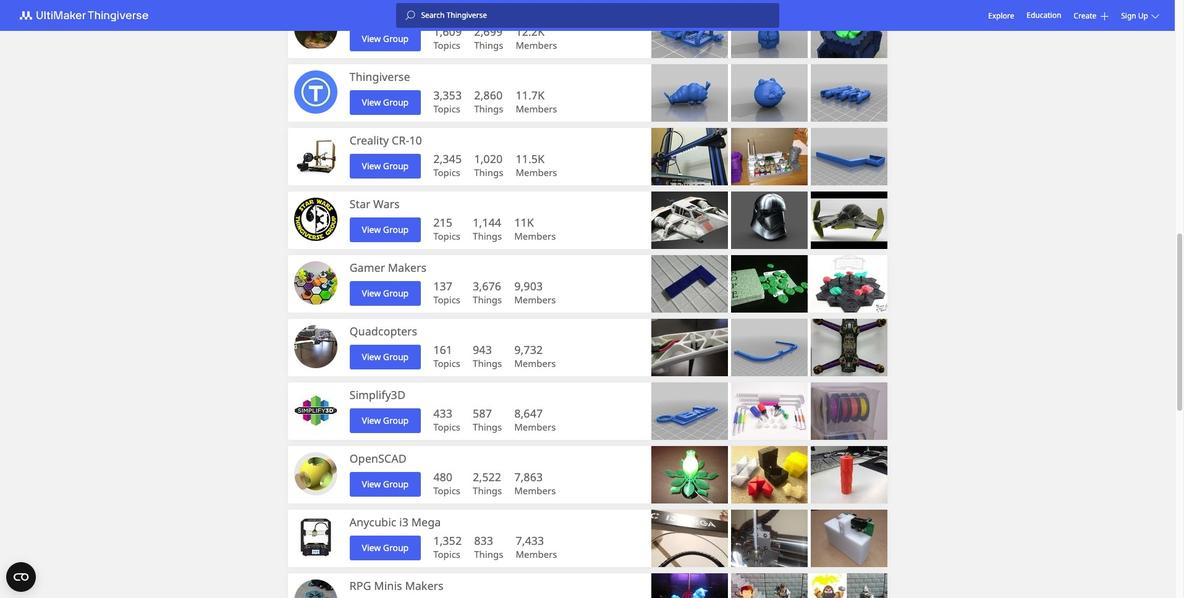 Task type: locate. For each thing, give the bounding box(es) containing it.
3 view from the top
[[362, 160, 381, 172]]

group down quadcopters
[[383, 351, 409, 363]]

view group for openscad
[[362, 478, 409, 490]]

view down the star wars link
[[362, 224, 381, 235]]

anycubic i3 mega link
[[349, 515, 441, 530]]

view for gamer makers
[[362, 287, 381, 299]]

makerbot logo image
[[12, 8, 163, 23]]

view down anycubic
[[362, 542, 381, 554]]

members right 833 things
[[516, 548, 557, 561]]

9 view group from the top
[[362, 542, 409, 554]]

view for warhammer 40k
[[362, 33, 381, 44]]

12.2k
[[516, 24, 545, 39]]

10
[[409, 133, 422, 148]]

7 avatar image from the top
[[294, 389, 337, 432]]

topics inside "3,353 topics"
[[433, 103, 460, 115]]

education link
[[1027, 9, 1061, 22]]

view group
[[362, 33, 409, 44], [362, 96, 409, 108], [362, 160, 409, 172], [362, 224, 409, 235], [362, 287, 409, 299], [362, 351, 409, 363], [362, 415, 409, 426], [362, 478, 409, 490], [362, 542, 409, 554]]

1 view group button from the top
[[349, 26, 421, 51]]

things for 943
[[473, 357, 502, 370]]

view group button down openscad link
[[349, 472, 421, 497]]

6 view group link from the top
[[349, 345, 421, 369]]

2,345 topics
[[433, 151, 462, 179]]

group down anycubic i3 mega
[[383, 542, 409, 554]]

search control image
[[405, 11, 415, 20]]

1 vertical spatial makers
[[405, 578, 443, 593]]

topics inside 1,352 topics
[[433, 548, 460, 561]]

view group link down openscad link
[[349, 472, 421, 497]]

members right 2,699 things
[[516, 39, 557, 51]]

group down 'cr-'
[[383, 160, 409, 172]]

5 view group button from the top
[[349, 281, 421, 306]]

view group link
[[349, 26, 421, 51], [349, 90, 421, 115], [349, 154, 421, 178], [349, 217, 421, 242], [349, 281, 421, 306], [349, 345, 421, 369], [349, 408, 421, 433], [349, 472, 421, 497], [349, 535, 421, 560]]

makers right the minis in the left of the page
[[405, 578, 443, 593]]

view group link down warhammer
[[349, 26, 421, 51]]

view group down "simplify3d"
[[362, 415, 409, 426]]

topics
[[433, 39, 460, 51], [433, 103, 460, 115], [433, 166, 460, 179], [433, 230, 460, 242], [433, 294, 460, 306], [433, 357, 460, 370], [433, 421, 460, 433], [433, 484, 460, 497], [433, 548, 460, 561]]

2 view from the top
[[362, 96, 381, 108]]

view group down openscad link
[[362, 478, 409, 490]]

5 avatar image from the top
[[294, 261, 337, 305]]

2 group from the top
[[383, 96, 409, 108]]

5 topics from the top
[[433, 294, 460, 306]]

view group button for star wars
[[349, 217, 421, 242]]

things right 1,352 topics
[[474, 548, 503, 561]]

members right 1,144 things
[[514, 230, 556, 242]]

9 avatar image from the top
[[294, 516, 337, 559]]

view group down gamer makers
[[362, 287, 409, 299]]

3,676 things
[[473, 279, 502, 306]]

star wars
[[349, 197, 400, 211]]

3 group from the top
[[383, 160, 409, 172]]

1 avatar image from the top
[[294, 7, 337, 50]]

7 view from the top
[[362, 415, 381, 426]]

things right 161 topics
[[473, 357, 502, 370]]

topics inside 1,609 topics
[[433, 39, 460, 51]]

7,863
[[514, 470, 543, 484]]

makers
[[388, 260, 426, 275], [405, 578, 443, 593]]

8 view from the top
[[362, 478, 381, 490]]

480 topics
[[433, 470, 460, 497]]

view group button for anycubic i3 mega
[[349, 535, 421, 560]]

topics left 1,020 things
[[433, 166, 460, 179]]

1 topics from the top
[[433, 39, 460, 51]]

7 topics from the top
[[433, 421, 460, 433]]

view group link for creality cr-10
[[349, 154, 421, 178]]

avatar image for warhammer 40k
[[294, 7, 337, 50]]

view group button down thingiverse link
[[349, 90, 421, 115]]

12.2k members
[[516, 24, 557, 51]]

2,345
[[433, 151, 462, 166]]

group
[[383, 33, 409, 44], [383, 96, 409, 108], [383, 160, 409, 172], [383, 224, 409, 235], [383, 287, 409, 299], [383, 351, 409, 363], [383, 415, 409, 426], [383, 478, 409, 490], [383, 542, 409, 554]]

topics left 1,144 things
[[433, 230, 460, 242]]

1 view group from the top
[[362, 33, 409, 44]]

members for 9,732
[[514, 357, 556, 370]]

8 avatar image from the top
[[294, 452, 337, 496]]

topics down mega
[[433, 548, 460, 561]]

i3
[[399, 515, 409, 530]]

topics for 137
[[433, 294, 460, 306]]

6 view group button from the top
[[349, 345, 421, 369]]

8 topics from the top
[[433, 484, 460, 497]]

topics left 3,676 things
[[433, 294, 460, 306]]

view group link down gamer makers
[[349, 281, 421, 306]]

group down "simplify3d"
[[383, 415, 409, 426]]

3 topics from the top
[[433, 166, 460, 179]]

rpg
[[349, 578, 371, 593]]

587 things
[[473, 406, 502, 433]]

6 view from the top
[[362, 351, 381, 363]]

view group for thingiverse
[[362, 96, 409, 108]]

1 view group link from the top
[[349, 26, 421, 51]]

group down openscad link
[[383, 478, 409, 490]]

anycubic i3 mega
[[349, 515, 441, 530]]

943 things
[[473, 342, 502, 370]]

4 view from the top
[[362, 224, 381, 235]]

topics left 2,860 things at the top of page
[[433, 103, 460, 115]]

view down the gamer
[[362, 287, 381, 299]]

view down thingiverse
[[362, 96, 381, 108]]

view
[[362, 33, 381, 44], [362, 96, 381, 108], [362, 160, 381, 172], [362, 224, 381, 235], [362, 287, 381, 299], [362, 351, 381, 363], [362, 415, 381, 426], [362, 478, 381, 490], [362, 542, 381, 554]]

things for 2,522
[[473, 484, 502, 497]]

7 group from the top
[[383, 415, 409, 426]]

members right the 943 things
[[514, 357, 556, 370]]

things for 3,676
[[473, 294, 502, 306]]

group down wars at the left top of the page
[[383, 224, 409, 235]]

mega
[[411, 515, 441, 530]]

star
[[349, 197, 370, 211]]

7 view group from the top
[[362, 415, 409, 426]]

view group for anycubic i3 mega
[[362, 542, 409, 554]]

0 vertical spatial makers
[[388, 260, 426, 275]]

members for 11k
[[514, 230, 556, 242]]

11k members
[[514, 215, 556, 242]]

5 view from the top
[[362, 287, 381, 299]]

view group link down anycubic i3 mega link
[[349, 535, 421, 560]]

view group button down gamer makers
[[349, 281, 421, 306]]

view group down anycubic i3 mega link
[[362, 542, 409, 554]]

topics left 943 at the left bottom
[[433, 357, 460, 370]]

5 view group link from the top
[[349, 281, 421, 306]]

view group link down thingiverse link
[[349, 90, 421, 115]]

6 group from the top
[[383, 351, 409, 363]]

1,020 things
[[474, 151, 503, 179]]

gamer makers
[[349, 260, 426, 275]]

rpg minis makers link
[[349, 578, 443, 593]]

view for quadcopters
[[362, 351, 381, 363]]

3 avatar image from the top
[[294, 134, 337, 177]]

9 view group link from the top
[[349, 535, 421, 560]]

things for 2,860
[[474, 103, 503, 115]]

9,732 members
[[514, 342, 556, 370]]

2,522
[[473, 470, 501, 484]]

view group link down wars at the left top of the page
[[349, 217, 421, 242]]

members right 2,860 things at the top of page
[[516, 103, 557, 115]]

members right 1,020 things
[[516, 166, 557, 179]]

quadcopters link
[[349, 324, 417, 339]]

2 view group button from the top
[[349, 90, 421, 115]]

view group button for gamer makers
[[349, 281, 421, 306]]

gamer
[[349, 260, 385, 275]]

4 topics from the top
[[433, 230, 460, 242]]

wars
[[373, 197, 400, 211]]

avatar image for quadcopters
[[294, 325, 337, 368]]

2,699
[[474, 24, 503, 39]]

group down gamer makers
[[383, 287, 409, 299]]

Search Thingiverse text field
[[415, 11, 779, 20]]

things for 587
[[473, 421, 502, 433]]

topics inside 2,345 topics
[[433, 166, 460, 179]]

1,144 things
[[473, 215, 502, 242]]

4 view group button from the top
[[349, 217, 421, 242]]

6 topics from the top
[[433, 357, 460, 370]]

8 view group link from the top
[[349, 472, 421, 497]]

members right 2,522 things
[[514, 484, 556, 497]]

2 view group from the top
[[362, 96, 409, 108]]

things right 137 topics
[[473, 294, 502, 306]]

9 view group button from the top
[[349, 535, 421, 560]]

1,352
[[433, 533, 462, 548]]

view group for quadcopters
[[362, 351, 409, 363]]

group for quadcopters
[[383, 351, 409, 363]]

9 view from the top
[[362, 542, 381, 554]]

avatar image for thingiverse
[[294, 70, 337, 114]]

4 avatar image from the top
[[294, 198, 337, 241]]

view group button down quadcopters
[[349, 345, 421, 369]]

view group button down wars at the left top of the page
[[349, 217, 421, 242]]

9 group from the top
[[383, 542, 409, 554]]

things right 1,609 topics
[[474, 39, 503, 51]]

members for 8,647
[[514, 421, 556, 433]]

view for star wars
[[362, 224, 381, 235]]

members right 3,676 things
[[514, 294, 556, 306]]

view for anycubic i3 mega
[[362, 542, 381, 554]]

topics for 161
[[433, 357, 460, 370]]

view group button for simplify3d
[[349, 408, 421, 433]]

5 view group from the top
[[362, 287, 409, 299]]

view group down wars at the left top of the page
[[362, 224, 409, 235]]

view down openscad link
[[362, 478, 381, 490]]

3,676
[[473, 279, 501, 294]]

view group down thingiverse link
[[362, 96, 409, 108]]

7 view group button from the top
[[349, 408, 421, 433]]

view group link for thingiverse
[[349, 90, 421, 115]]

members for 11.7k
[[516, 103, 557, 115]]

7 view group link from the top
[[349, 408, 421, 433]]

view group down warhammer
[[362, 33, 409, 44]]

2,699 things
[[474, 24, 503, 51]]

group down the warhammer 40k
[[383, 33, 409, 44]]

2 avatar image from the top
[[294, 70, 337, 114]]

view group link down quadcopters
[[349, 345, 421, 369]]

view group button down "simplify3d"
[[349, 408, 421, 433]]

215
[[433, 215, 452, 230]]

4 group from the top
[[383, 224, 409, 235]]

view group button
[[349, 26, 421, 51], [349, 90, 421, 115], [349, 154, 421, 178], [349, 217, 421, 242], [349, 281, 421, 306], [349, 345, 421, 369], [349, 408, 421, 433], [349, 472, 421, 497], [349, 535, 421, 560]]

rpg minis makers
[[349, 578, 443, 593]]

view group button down warhammer
[[349, 26, 421, 51]]

avatar image for gamer makers
[[294, 261, 337, 305]]

433
[[433, 406, 452, 421]]

view group down creality cr-10
[[362, 160, 409, 172]]

7,863 members
[[514, 470, 556, 497]]

3,353
[[433, 88, 462, 103]]

topics up mega
[[433, 484, 460, 497]]

things
[[474, 39, 503, 51], [474, 103, 503, 115], [474, 166, 503, 179], [473, 230, 502, 242], [473, 294, 502, 306], [473, 357, 502, 370], [473, 421, 502, 433], [473, 484, 502, 497], [474, 548, 503, 561]]

8 group from the top
[[383, 478, 409, 490]]

2 topics from the top
[[433, 103, 460, 115]]

161 topics
[[433, 342, 460, 370]]

things right 433 topics
[[473, 421, 502, 433]]

view down warhammer
[[362, 33, 381, 44]]

view group button for thingiverse
[[349, 90, 421, 115]]

8,647
[[514, 406, 543, 421]]

view group button for openscad
[[349, 472, 421, 497]]

9,903 members
[[514, 279, 556, 306]]

1 view from the top
[[362, 33, 381, 44]]

view for creality cr-10
[[362, 160, 381, 172]]

things right "3,353 topics"
[[474, 103, 503, 115]]

view group button down creality cr-10
[[349, 154, 421, 178]]

9 topics from the top
[[433, 548, 460, 561]]

view group link down "simplify3d"
[[349, 408, 421, 433]]

1,352 topics
[[433, 533, 462, 561]]

6 avatar image from the top
[[294, 325, 337, 368]]

things right the 480 topics
[[473, 484, 502, 497]]

avatar image
[[294, 7, 337, 50], [294, 70, 337, 114], [294, 134, 337, 177], [294, 198, 337, 241], [294, 261, 337, 305], [294, 325, 337, 368], [294, 389, 337, 432], [294, 452, 337, 496], [294, 516, 337, 559]]

view group for gamer makers
[[362, 287, 409, 299]]

833
[[474, 533, 493, 548]]

members right the 587 things in the bottom left of the page
[[514, 421, 556, 433]]

sign up
[[1121, 10, 1148, 21]]

view down quadcopters
[[362, 351, 381, 363]]

warhammer 40k
[[349, 6, 438, 20]]

5 group from the top
[[383, 287, 409, 299]]

group for simplify3d
[[383, 415, 409, 426]]

topics down 40k
[[433, 39, 460, 51]]

view down creality
[[362, 160, 381, 172]]

view down "simplify3d"
[[362, 415, 381, 426]]

things left "11k"
[[473, 230, 502, 242]]

6 view group from the top
[[362, 351, 409, 363]]

8 view group button from the top
[[349, 472, 421, 497]]

3 view group from the top
[[362, 160, 409, 172]]

group down thingiverse
[[383, 96, 409, 108]]

topics left 587 on the left bottom of page
[[433, 421, 460, 433]]

anycubic
[[349, 515, 396, 530]]

things right 2,345 topics
[[474, 166, 503, 179]]

480
[[433, 470, 452, 484]]

makers right the gamer
[[388, 260, 426, 275]]

avatar image for simplify3d
[[294, 389, 337, 432]]

view group for simplify3d
[[362, 415, 409, 426]]

members
[[516, 39, 557, 51], [516, 103, 557, 115], [516, 166, 557, 179], [514, 230, 556, 242], [514, 294, 556, 306], [514, 357, 556, 370], [514, 421, 556, 433], [514, 484, 556, 497], [516, 548, 557, 561]]

view group link down creality cr-10
[[349, 154, 421, 178]]

simplify3d
[[349, 387, 405, 402]]

up
[[1138, 10, 1148, 21]]

view group down quadcopters
[[362, 351, 409, 363]]

4 view group from the top
[[362, 224, 409, 235]]

view group button down anycubic i3 mega link
[[349, 535, 421, 560]]

3 view group link from the top
[[349, 154, 421, 178]]

1,144
[[473, 215, 501, 230]]

137
[[433, 279, 452, 294]]

topics for 215
[[433, 230, 460, 242]]

2 view group link from the top
[[349, 90, 421, 115]]

8 view group from the top
[[362, 478, 409, 490]]

1 group from the top
[[383, 33, 409, 44]]

4 view group link from the top
[[349, 217, 421, 242]]

3 view group button from the top
[[349, 154, 421, 178]]



Task type: describe. For each thing, give the bounding box(es) containing it.
warhammer
[[349, 6, 415, 20]]

view group link for openscad
[[349, 472, 421, 497]]

group for gamer makers
[[383, 287, 409, 299]]

star wars link
[[349, 197, 400, 211]]

7,433
[[516, 533, 544, 548]]

group for star wars
[[383, 224, 409, 235]]

view group link for anycubic i3 mega
[[349, 535, 421, 560]]

education
[[1027, 10, 1061, 20]]

thingiverse link
[[349, 69, 410, 84]]

9,903
[[514, 279, 543, 294]]

9,732
[[514, 342, 543, 357]]

137 topics
[[433, 279, 460, 306]]

members for 11.5k
[[516, 166, 557, 179]]

587
[[473, 406, 492, 421]]

openscad
[[349, 451, 407, 466]]

view group button for quadcopters
[[349, 345, 421, 369]]

1,020
[[474, 151, 503, 166]]

11.7k
[[516, 88, 545, 103]]

thingiverse
[[349, 69, 410, 84]]

things for 833
[[474, 548, 503, 561]]

members for 7,863
[[514, 484, 556, 497]]

view group link for star wars
[[349, 217, 421, 242]]

creality cr-10
[[349, 133, 422, 148]]

topics for 433
[[433, 421, 460, 433]]

quadcopters
[[349, 324, 417, 339]]

215 topics
[[433, 215, 460, 242]]

group for anycubic i3 mega
[[383, 542, 409, 554]]

things for 2,699
[[474, 39, 503, 51]]

gamer makers link
[[349, 260, 426, 275]]

members for 9,903
[[514, 294, 556, 306]]

topics for 3,353
[[433, 103, 460, 115]]

40k
[[418, 6, 438, 20]]

explore
[[988, 10, 1014, 21]]

view group button for creality cr-10
[[349, 154, 421, 178]]

explore button
[[988, 10, 1014, 21]]

943
[[473, 342, 492, 357]]

members for 7,433
[[516, 548, 557, 561]]

things for 1,144
[[473, 230, 502, 242]]

view group link for quadcopters
[[349, 345, 421, 369]]

avatar image for star wars
[[294, 198, 337, 241]]

creality
[[349, 133, 389, 148]]

openscad link
[[349, 451, 407, 466]]

11.7k members
[[516, 88, 557, 115]]

cr-
[[392, 133, 409, 148]]

group for warhammer 40k
[[383, 33, 409, 44]]

topics for 480
[[433, 484, 460, 497]]

2,860
[[474, 88, 503, 103]]

group for openscad
[[383, 478, 409, 490]]

2,522 things
[[473, 470, 502, 497]]

view group link for simplify3d
[[349, 408, 421, 433]]

7,433 members
[[516, 533, 557, 561]]

view for thingiverse
[[362, 96, 381, 108]]

sign
[[1121, 10, 1136, 21]]

create button
[[1074, 10, 1109, 21]]

11k
[[514, 215, 534, 230]]

11.5k
[[516, 151, 545, 166]]

avatar image for creality cr-10
[[294, 134, 337, 177]]

view group for star wars
[[362, 224, 409, 235]]

topics for 1,352
[[433, 548, 460, 561]]

1,609
[[433, 24, 462, 39]]

433 topics
[[433, 406, 460, 433]]

view group for creality cr-10
[[362, 160, 409, 172]]

view group link for warhammer 40k
[[349, 26, 421, 51]]

warhammer 40k link
[[349, 6, 438, 20]]

2,860 things
[[474, 88, 503, 115]]

group for thingiverse
[[383, 96, 409, 108]]

members for 12.2k
[[516, 39, 557, 51]]

833 things
[[474, 533, 503, 561]]

11.5k members
[[516, 151, 557, 179]]

161
[[433, 342, 452, 357]]

open widget image
[[6, 562, 36, 592]]

sign up button
[[1121, 10, 1162, 21]]

3,353 topics
[[433, 88, 462, 115]]

topics for 2,345
[[433, 166, 460, 179]]

view group link for gamer makers
[[349, 281, 421, 306]]

8,647 members
[[514, 406, 556, 433]]

group for creality cr-10
[[383, 160, 409, 172]]

view for simplify3d
[[362, 415, 381, 426]]

view group for warhammer 40k
[[362, 33, 409, 44]]

plusicon image
[[1101, 12, 1109, 20]]

1,609 topics
[[433, 24, 462, 51]]

avatar image for anycubic i3 mega
[[294, 516, 337, 559]]

view group button for warhammer 40k
[[349, 26, 421, 51]]

creality cr-10 link
[[349, 133, 422, 148]]

simplify3d link
[[349, 387, 405, 402]]

create
[[1074, 10, 1096, 21]]

topics for 1,609
[[433, 39, 460, 51]]

minis
[[374, 578, 402, 593]]

avatar image for openscad
[[294, 452, 337, 496]]

things for 1,020
[[474, 166, 503, 179]]

view for openscad
[[362, 478, 381, 490]]



Task type: vqa. For each thing, say whether or not it's contained in the screenshot.
the Designs related to 36
no



